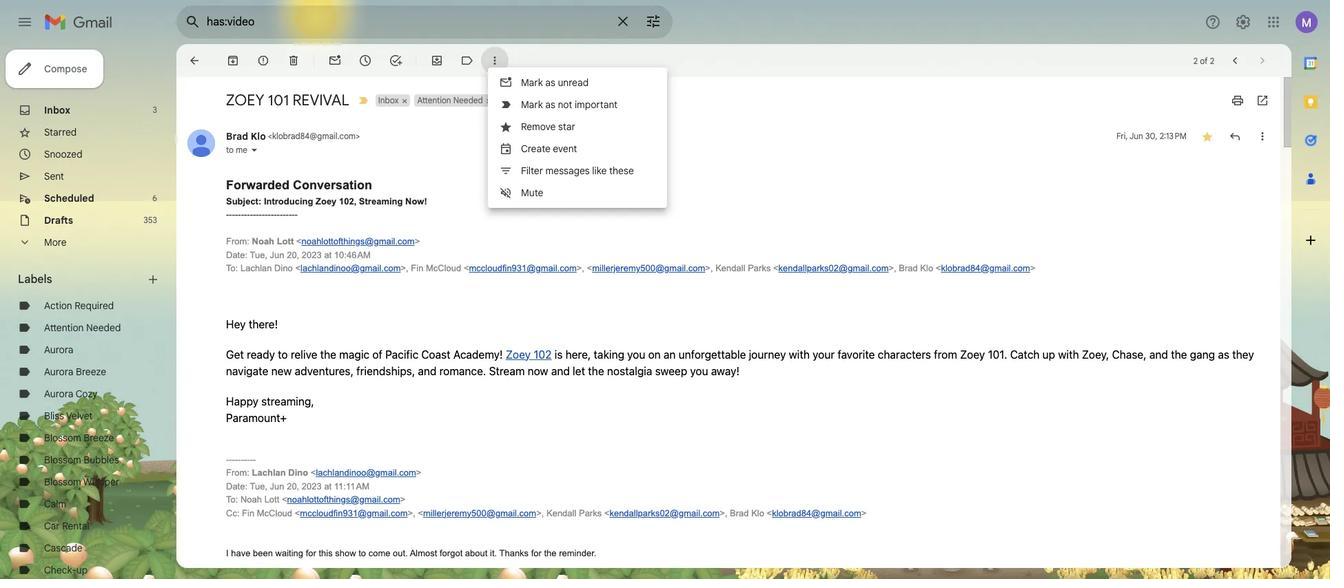 Task type: vqa. For each thing, say whether or not it's contained in the screenshot.
Noahlottofthings@Gmail.Com within ---------- FROM: LACHLAN DINO < LACHLANDINOO@GMAIL.COM > DATE: TUE, JUN 20, 2023 AT 11:11 AM TO: NOAH LOTT < NOAHLOTTOFTHINGS@GMAIL.COM > CC: FIN MCCLOUD < MCCLOUDFIN931@GMAIL.COM >,  < MILLERJEREMY500@GMAIL.COM >, KENDALL PARKS < KENDALLPARKS02@GMAIL.COM >, BRAD KLO < KLOBRAD84@GMAIL.COM >
yes



Task type: locate. For each thing, give the bounding box(es) containing it.
1 vertical spatial tue,
[[250, 482, 267, 492]]

0 vertical spatial of
[[1200, 56, 1208, 66]]

at inside "---------- from: lachlan dino < lachlandinoo@gmail.com > date: tue, jun 20, 2023 at 11:11 am to: noah lott < noahlottofthings@gmail.com > cc: fin mccloud < mccloudfin931@gmail.com >,  < millerjeremy500@gmail.com >, kendall parks < kendallparks02@gmail.com >, brad klo < klobrad84@gmail.com >"
[[324, 482, 332, 492]]

and down is
[[551, 365, 570, 377]]

bubbles
[[84, 454, 119, 467]]

0 vertical spatial brad
[[226, 130, 248, 143]]

nostalgia
[[607, 365, 652, 377]]

1 vertical spatial mark
[[521, 99, 543, 111]]

subject:
[[226, 196, 262, 206]]

0 vertical spatial date:
[[226, 250, 248, 260]]

1 mark from the top
[[521, 77, 543, 89]]

3 aurora from the top
[[44, 388, 73, 401]]

away!
[[711, 365, 740, 377]]

cozy
[[76, 388, 98, 401]]

kendall inside from: noah lott < noahlottofthings@gmail.com > date: tue, jun 20, 2023 at 10:46 am to: lachlan dino < lachlandinoo@gmail.com >, fin mccloud < mccloudfin931@gmail.com >,  < millerjeremy500@gmail.com >, kendall parks < kendallparks02@gmail.com >, brad klo < klobrad84@gmail.com >
[[716, 263, 746, 274]]

inbox for inbox link
[[44, 104, 70, 117]]

blossom up calm
[[44, 476, 81, 489]]

20,
[[287, 250, 299, 260], [287, 482, 299, 492]]

zoey up stream
[[506, 349, 531, 361]]

labels image
[[461, 54, 474, 68]]

1 vertical spatial needed
[[86, 322, 121, 334]]

lott inside from: noah lott < noahlottofthings@gmail.com > date: tue, jun 20, 2023 at 10:46 am to: lachlan dino < lachlandinoo@gmail.com >, fin mccloud < mccloudfin931@gmail.com >,  < millerjeremy500@gmail.com >, kendall parks < kendallparks02@gmail.com >, brad klo < klobrad84@gmail.com >
[[277, 236, 294, 247]]

2 vertical spatial as
[[1218, 349, 1230, 361]]

get
[[226, 349, 244, 361]]

millerjeremy500@gmail.com
[[592, 263, 706, 274], [423, 508, 537, 519]]

have
[[231, 549, 251, 559]]

sent link
[[44, 170, 64, 183]]

fri,
[[1117, 131, 1128, 141]]

0 horizontal spatial you
[[628, 349, 646, 361]]

jun down introducing at the left
[[270, 250, 284, 260]]

you down the unforgettable
[[690, 365, 709, 377]]

2 horizontal spatial klo
[[921, 263, 934, 274]]

2 horizontal spatial brad
[[899, 263, 918, 274]]

attention needed inside labels navigation
[[44, 322, 121, 334]]

0 vertical spatial from:
[[226, 236, 250, 247]]

filter
[[521, 165, 543, 177]]

attention down move to inbox icon
[[417, 95, 451, 105]]

to right 'show'
[[359, 549, 366, 559]]

needed down labels image
[[453, 95, 483, 105]]

aurora up aurora breeze link
[[44, 344, 73, 356]]

2 date: from the top
[[226, 482, 248, 492]]

1 horizontal spatial millerjeremy500@gmail.com
[[592, 263, 706, 274]]

from: down subject:
[[226, 236, 250, 247]]

1 vertical spatial klo
[[921, 263, 934, 274]]

1 from: from the top
[[226, 236, 250, 247]]

for right thanks
[[531, 549, 542, 559]]

2023
[[302, 250, 322, 260], [302, 482, 322, 492]]

1 to: from the top
[[226, 263, 238, 274]]

1 vertical spatial millerjeremy500@gmail.com link
[[423, 508, 537, 519]]

attention needed inside button
[[417, 95, 483, 105]]

lachlandinoo@gmail.com
[[301, 263, 401, 274], [316, 468, 416, 478]]

1 horizontal spatial kendallparks02@gmail.com
[[779, 263, 889, 274]]

1 vertical spatial up
[[76, 565, 88, 577]]

tue, inside from: noah lott < noahlottofthings@gmail.com > date: tue, jun 20, 2023 at 10:46 am to: lachlan dino < lachlandinoo@gmail.com >, fin mccloud < mccloudfin931@gmail.com >,  < millerjeremy500@gmail.com >, kendall parks < kendallparks02@gmail.com >, brad klo < klobrad84@gmail.com >
[[250, 250, 267, 260]]

2 vertical spatial jun
[[270, 482, 284, 492]]

0 horizontal spatial inbox
[[44, 104, 70, 117]]

romance.
[[440, 365, 486, 377]]

fri, jun 30, 2:13 pm cell
[[1117, 130, 1187, 143]]

zoey down conversation
[[316, 196, 337, 206]]

0 horizontal spatial mccloudfin931@gmail.com link
[[300, 508, 408, 519]]

1 vertical spatial 2023
[[302, 482, 322, 492]]

2 20, from the top
[[287, 482, 299, 492]]

0 vertical spatial jun
[[1130, 131, 1144, 141]]

aurora for aurora breeze
[[44, 366, 73, 379]]

calm
[[44, 498, 66, 511]]

needed down required
[[86, 322, 121, 334]]

1 vertical spatial dino
[[288, 468, 308, 478]]

i
[[226, 549, 229, 559]]

noahlottofthings@gmail.com inside "---------- from: lachlan dino < lachlandinoo@gmail.com > date: tue, jun 20, 2023 at 11:11 am to: noah lott < noahlottofthings@gmail.com > cc: fin mccloud < mccloudfin931@gmail.com >,  < millerjeremy500@gmail.com >, kendall parks < kendallparks02@gmail.com >, brad klo < klobrad84@gmail.com >"
[[287, 495, 400, 505]]

1 horizontal spatial up
[[1043, 349, 1056, 361]]

main menu image
[[17, 14, 33, 30]]

jun up waiting
[[270, 482, 284, 492]]

inbox
[[378, 95, 399, 105], [44, 104, 70, 117]]

kendallparks02@gmail.com
[[779, 263, 889, 274], [610, 508, 720, 519]]

2 with from the left
[[1059, 349, 1079, 361]]

1 date: from the top
[[226, 250, 248, 260]]

1 vertical spatial lachlandinoo@gmail.com
[[316, 468, 416, 478]]

noahlottofthings@gmail.com down 11:11 am
[[287, 495, 400, 505]]

2 tue, from the top
[[250, 482, 267, 492]]

as left unread
[[546, 77, 556, 89]]

attention for the attention needed button
[[417, 95, 451, 105]]

fin inside "---------- from: lachlan dino < lachlandinoo@gmail.com > date: tue, jun 20, 2023 at 11:11 am to: noah lott < noahlottofthings@gmail.com > cc: fin mccloud < mccloudfin931@gmail.com >,  < millerjeremy500@gmail.com >, kendall parks < kendallparks02@gmail.com >, brad klo < klobrad84@gmail.com >"
[[242, 508, 255, 519]]

tue, down subject:
[[250, 250, 267, 260]]

2 2 from the left
[[1210, 56, 1215, 66]]

blossom for blossom bubbles
[[44, 454, 81, 467]]

to up new
[[278, 349, 288, 361]]

kendall
[[716, 263, 746, 274], [547, 508, 577, 519]]

1 vertical spatial lachlan
[[252, 468, 286, 478]]

noah up have
[[241, 495, 262, 505]]

1 vertical spatial you
[[690, 365, 709, 377]]

2 vertical spatial to
[[359, 549, 366, 559]]

needed
[[453, 95, 483, 105], [86, 322, 121, 334]]

brad inside "---------- from: lachlan dino < lachlandinoo@gmail.com > date: tue, jun 20, 2023 at 11:11 am to: noah lott < noahlottofthings@gmail.com > cc: fin mccloud < mccloudfin931@gmail.com >,  < millerjeremy500@gmail.com >, kendall parks < kendallparks02@gmail.com >, brad klo < klobrad84@gmail.com >"
[[730, 508, 749, 519]]

to:
[[226, 263, 238, 274], [226, 495, 238, 505]]

1 vertical spatial brad
[[899, 263, 918, 274]]

0 horizontal spatial up
[[76, 565, 88, 577]]

attention inside button
[[417, 95, 451, 105]]

2 at from the top
[[324, 482, 332, 492]]

breeze for blossom breeze
[[84, 432, 114, 445]]

1 vertical spatial aurora
[[44, 366, 73, 379]]

1 vertical spatial fin
[[242, 508, 255, 519]]

0 vertical spatial attention needed
[[417, 95, 483, 105]]

delete image
[[287, 54, 301, 68]]

attention needed for attention needed "link"
[[44, 322, 121, 334]]

as
[[546, 77, 556, 89], [546, 99, 556, 111], [1218, 349, 1230, 361]]

1 horizontal spatial inbox
[[378, 95, 399, 105]]

noah down subject:
[[252, 236, 274, 247]]

0 vertical spatial kendallparks02@gmail.com
[[779, 263, 889, 274]]

0 vertical spatial millerjeremy500@gmail.com
[[592, 263, 706, 274]]

stream
[[489, 365, 525, 377]]

show
[[335, 549, 356, 559]]

breeze for aurora breeze
[[76, 366, 106, 379]]

of left newer image
[[1200, 56, 1208, 66]]

noah
[[252, 236, 274, 247], [241, 495, 262, 505]]

3 blossom from the top
[[44, 476, 81, 489]]

blossom down bliss velvet link
[[44, 432, 81, 445]]

forgot
[[440, 549, 463, 559]]

1 tue, from the top
[[250, 250, 267, 260]]

0 vertical spatial as
[[546, 77, 556, 89]]

from: noah lott < noahlottofthings@gmail.com > date: tue, jun 20, 2023 at 10:46 am to: lachlan dino < lachlandinoo@gmail.com >, fin mccloud < mccloudfin931@gmail.com >,  < millerjeremy500@gmail.com >, kendall parks < kendallparks02@gmail.com >, brad klo < klobrad84@gmail.com >
[[226, 236, 1036, 274]]

0 vertical spatial 20,
[[287, 250, 299, 260]]

mark up friends
[[521, 77, 543, 89]]

up
[[1043, 349, 1056, 361], [76, 565, 88, 577]]

0 horizontal spatial parks
[[579, 508, 602, 519]]

2 mark from the top
[[521, 99, 543, 111]]

0 vertical spatial kendall
[[716, 263, 746, 274]]

check-
[[44, 565, 76, 577]]

from: inside "---------- from: lachlan dino < lachlandinoo@gmail.com > date: tue, jun 20, 2023 at 11:11 am to: noah lott < noahlottofthings@gmail.com > cc: fin mccloud < mccloudfin931@gmail.com >,  < millerjeremy500@gmail.com >, kendall parks < kendallparks02@gmail.com >, brad klo < klobrad84@gmail.com >"
[[226, 468, 250, 478]]

0 vertical spatial mark
[[521, 77, 543, 89]]

lachlan inside from: noah lott < noahlottofthings@gmail.com > date: tue, jun 20, 2023 at 10:46 am to: lachlan dino < lachlandinoo@gmail.com >, fin mccloud < mccloudfin931@gmail.com >,  < millerjeremy500@gmail.com >, kendall parks < kendallparks02@gmail.com >, brad klo < klobrad84@gmail.com >
[[241, 263, 272, 274]]

up down cascade link
[[76, 565, 88, 577]]

0 vertical spatial fin
[[411, 263, 424, 274]]

zoey
[[316, 196, 337, 206], [506, 349, 531, 361], [961, 349, 985, 361]]

2 vertical spatial klo
[[752, 508, 765, 519]]

attention needed down action required "link" at the left of the page
[[44, 322, 121, 334]]

date: up cc:
[[226, 482, 248, 492]]

blossom down blossom breeze link
[[44, 454, 81, 467]]

2023 left 11:11 am
[[302, 482, 322, 492]]

aurora for the aurora link
[[44, 344, 73, 356]]

klo
[[251, 130, 266, 143], [921, 263, 934, 274], [752, 508, 765, 519]]

>,
[[401, 263, 409, 274], [577, 263, 585, 274], [706, 263, 713, 274], [889, 263, 897, 274], [408, 508, 416, 519], [537, 508, 544, 519], [720, 508, 728, 519]]

dino inside "---------- from: lachlan dino < lachlandinoo@gmail.com > date: tue, jun 20, 2023 at 11:11 am to: noah lott < noahlottofthings@gmail.com > cc: fin mccloud < mccloudfin931@gmail.com >,  < millerjeremy500@gmail.com >, kendall parks < kendallparks02@gmail.com >, brad klo < klobrad84@gmail.com >"
[[288, 468, 308, 478]]

event
[[553, 143, 577, 155]]

1 horizontal spatial for
[[531, 549, 542, 559]]

0 horizontal spatial kendall
[[547, 508, 577, 519]]

action required
[[44, 300, 114, 312]]

lachlandinoo@gmail.com up 11:11 am
[[316, 468, 416, 478]]

brad klo cell
[[226, 130, 360, 143]]

attention inside labels navigation
[[44, 322, 84, 334]]

1 vertical spatial klobrad84@gmail.com
[[941, 263, 1031, 274]]

1 vertical spatial klobrad84@gmail.com link
[[772, 508, 862, 519]]

0 vertical spatial mccloud
[[426, 263, 461, 274]]

1 with from the left
[[789, 349, 810, 361]]

1 vertical spatial kendallparks02@gmail.com link
[[610, 508, 720, 519]]

noahlottofthings@gmail.com link up "10:46 am"
[[302, 236, 415, 247]]

30,
[[1146, 131, 1158, 141]]

for left this
[[306, 549, 316, 559]]

hey
[[226, 318, 246, 331]]

1 vertical spatial mccloud
[[257, 508, 292, 519]]

remove star
[[521, 121, 576, 133]]

aurora for aurora cozy
[[44, 388, 73, 401]]

aurora up bliss at the bottom left of page
[[44, 388, 73, 401]]

2 horizontal spatial zoey
[[961, 349, 985, 361]]

millerjeremy500@gmail.com inside from: noah lott < noahlottofthings@gmail.com > date: tue, jun 20, 2023 at 10:46 am to: lachlan dino < lachlandinoo@gmail.com >, fin mccloud < mccloudfin931@gmail.com >,  < millerjeremy500@gmail.com >, kendall parks < kendallparks02@gmail.com >, brad klo < klobrad84@gmail.com >
[[592, 263, 706, 274]]

forwarded
[[226, 178, 290, 192]]

jun right 'fri,'
[[1130, 131, 1144, 141]]

with left your
[[789, 349, 810, 361]]

back to search results image
[[188, 54, 201, 68]]

1 horizontal spatial of
[[1200, 56, 1208, 66]]

add to tasks image
[[389, 54, 403, 68]]

lachlan
[[241, 263, 272, 274], [252, 468, 286, 478]]

search mail image
[[181, 10, 205, 34]]

0 horizontal spatial attention
[[44, 322, 84, 334]]

clear search image
[[609, 8, 637, 35]]

support image
[[1205, 14, 1222, 30]]

2 to: from the top
[[226, 495, 238, 505]]

adventures,
[[295, 365, 354, 377]]

streaming
[[359, 196, 403, 206]]

the
[[320, 349, 337, 361], [1171, 349, 1188, 361], [588, 365, 604, 377], [544, 549, 557, 559]]

0 horizontal spatial klobrad84@gmail.com link
[[772, 508, 862, 519]]

streaming,
[[261, 395, 314, 408]]

zoey inside the forwarded conversation subject: introducing zoey 102, streaming now! ------------------------
[[316, 196, 337, 206]]

lachlan up 'hey there!'
[[241, 263, 272, 274]]

0 horizontal spatial mccloud
[[257, 508, 292, 519]]

with left "zoey,"
[[1059, 349, 1079, 361]]

fin right cc:
[[242, 508, 255, 519]]

blossom bubbles
[[44, 454, 119, 467]]

1 horizontal spatial klobrad84@gmail.com link
[[941, 263, 1031, 274]]

2 vertical spatial klobrad84@gmail.com
[[772, 508, 862, 519]]

1 vertical spatial jun
[[270, 250, 284, 260]]

been
[[253, 549, 273, 559]]

1 20, from the top
[[287, 250, 299, 260]]

to
[[226, 145, 234, 155], [278, 349, 288, 361], [359, 549, 366, 559]]

as left not in the left top of the page
[[546, 99, 556, 111]]

1 horizontal spatial mccloudfin931@gmail.com
[[469, 263, 577, 274]]

noahlottofthings@gmail.com link down 11:11 am
[[287, 495, 400, 505]]

inbox down add to tasks icon
[[378, 95, 399, 105]]

mute
[[521, 187, 543, 199]]

catch
[[1011, 349, 1040, 361]]

to left me
[[226, 145, 234, 155]]

2 blossom from the top
[[44, 454, 81, 467]]

and down coast
[[418, 365, 437, 377]]

noahlottofthings@gmail.com up "10:46 am"
[[302, 236, 415, 247]]

to: up cc:
[[226, 495, 238, 505]]

lachlandinoo@gmail.com down "10:46 am"
[[301, 263, 401, 274]]

2 2023 from the top
[[302, 482, 322, 492]]

as for unread
[[546, 77, 556, 89]]

1 at from the top
[[324, 250, 332, 260]]

lachlandinoo@gmail.com link up 11:11 am
[[316, 468, 416, 478]]

blossom for blossom breeze
[[44, 432, 81, 445]]

tue,
[[250, 250, 267, 260], [250, 482, 267, 492]]

0 horizontal spatial mccloudfin931@gmail.com
[[300, 508, 408, 519]]

aurora cozy link
[[44, 388, 98, 401]]

20, down introducing at the left
[[287, 250, 299, 260]]

1 horizontal spatial needed
[[453, 95, 483, 105]]

2 aurora from the top
[[44, 366, 73, 379]]

of up friendships,
[[372, 349, 383, 361]]

at left 11:11 am
[[324, 482, 332, 492]]

mark for mark as unread
[[521, 77, 543, 89]]

1 horizontal spatial klobrad84@gmail.com
[[772, 508, 862, 519]]

blossom whisper link
[[44, 476, 119, 489]]

0 vertical spatial klobrad84@gmail.com
[[272, 131, 356, 141]]

tue, up been
[[250, 482, 267, 492]]

inbox up "starred" link
[[44, 104, 70, 117]]

1 horizontal spatial with
[[1059, 349, 1079, 361]]

Starred checkbox
[[1201, 130, 1215, 143]]

up right the catch
[[1043, 349, 1056, 361]]

mccloud inside from: noah lott < noahlottofthings@gmail.com > date: tue, jun 20, 2023 at 10:46 am to: lachlan dino < lachlandinoo@gmail.com >, fin mccloud < mccloudfin931@gmail.com >,  < millerjeremy500@gmail.com >, kendall parks < kendallparks02@gmail.com >, brad klo < klobrad84@gmail.com >
[[426, 263, 461, 274]]

lott down introducing at the left
[[277, 236, 294, 247]]

this
[[319, 549, 333, 559]]

1 vertical spatial breeze
[[84, 432, 114, 445]]

0 vertical spatial to:
[[226, 263, 238, 274]]

lachlan inside "---------- from: lachlan dino < lachlandinoo@gmail.com > date: tue, jun 20, 2023 at 11:11 am to: noah lott < noahlottofthings@gmail.com > cc: fin mccloud < mccloudfin931@gmail.com >,  < millerjeremy500@gmail.com >, kendall parks < kendallparks02@gmail.com >, brad klo < klobrad84@gmail.com >"
[[252, 468, 286, 478]]

inbox inside button
[[378, 95, 399, 105]]

2023 left "10:46 am"
[[302, 250, 322, 260]]

reminder.
[[559, 549, 597, 559]]

lott up been
[[265, 495, 279, 505]]

tue, inside "---------- from: lachlan dino < lachlandinoo@gmail.com > date: tue, jun 20, 2023 at 11:11 am to: noah lott < noahlottofthings@gmail.com > cc: fin mccloud < mccloudfin931@gmail.com >,  < millerjeremy500@gmail.com >, kendall parks < kendallparks02@gmail.com >, brad klo < klobrad84@gmail.com >"
[[250, 482, 267, 492]]

conversation
[[293, 178, 372, 192]]

inbox inside labels navigation
[[44, 104, 70, 117]]

0 horizontal spatial kendallparks02@gmail.com
[[610, 508, 720, 519]]

1 horizontal spatial mccloud
[[426, 263, 461, 274]]

0 vertical spatial klo
[[251, 130, 266, 143]]

0 horizontal spatial millerjeremy500@gmail.com
[[423, 508, 537, 519]]

zoey left 101.
[[961, 349, 985, 361]]

date: down subject:
[[226, 250, 248, 260]]

0 vertical spatial needed
[[453, 95, 483, 105]]

an
[[664, 349, 676, 361]]

with
[[789, 349, 810, 361], [1059, 349, 1079, 361]]

come
[[369, 549, 391, 559]]

as left the they
[[1218, 349, 1230, 361]]

needed inside labels navigation
[[86, 322, 121, 334]]

1 horizontal spatial 2
[[1210, 56, 1215, 66]]

353
[[144, 215, 157, 225]]

create event
[[521, 143, 577, 155]]

attention needed down move to inbox icon
[[417, 95, 483, 105]]

0 horizontal spatial with
[[789, 349, 810, 361]]

needed inside button
[[453, 95, 483, 105]]

1 2 from the left
[[1194, 56, 1198, 66]]

1 horizontal spatial zoey
[[506, 349, 531, 361]]

breeze up bubbles
[[84, 432, 114, 445]]

aurora down the aurora link
[[44, 366, 73, 379]]

lachlandinoo@gmail.com link
[[301, 263, 401, 274], [316, 468, 416, 478]]

zoey,
[[1082, 349, 1110, 361]]

Search mail text field
[[207, 15, 607, 29]]

2 horizontal spatial klobrad84@gmail.com
[[941, 263, 1031, 274]]

magic
[[339, 349, 370, 361]]

1 blossom from the top
[[44, 432, 81, 445]]

noahlottofthings@gmail.com link
[[302, 236, 415, 247], [287, 495, 400, 505]]

0 vertical spatial lott
[[277, 236, 294, 247]]

scheduled
[[44, 192, 94, 205]]

0 vertical spatial noah
[[252, 236, 274, 247]]

2 from: from the top
[[226, 468, 250, 478]]

< inside the brad klo < klobrad84@gmail.com >
[[268, 131, 272, 141]]

at inside from: noah lott < noahlottofthings@gmail.com > date: tue, jun 20, 2023 at 10:46 am to: lachlan dino < lachlandinoo@gmail.com >, fin mccloud < mccloudfin931@gmail.com >,  < millerjeremy500@gmail.com >, kendall parks < kendallparks02@gmail.com >, brad klo < klobrad84@gmail.com >
[[324, 250, 332, 260]]

1 vertical spatial noah
[[241, 495, 262, 505]]

1 horizontal spatial parks
[[748, 263, 771, 274]]

mark up remove at the left top
[[521, 99, 543, 111]]

blossom breeze link
[[44, 432, 114, 445]]

1 aurora from the top
[[44, 344, 73, 356]]

tab list
[[1292, 44, 1331, 530]]

0 horizontal spatial klo
[[251, 130, 266, 143]]

it.
[[490, 549, 497, 559]]

the left reminder.
[[544, 549, 557, 559]]

lachlandinoo@gmail.com link down "10:46 am"
[[301, 263, 401, 274]]

fin down now! at the left top of the page
[[411, 263, 424, 274]]

1 vertical spatial blossom
[[44, 454, 81, 467]]

0 vertical spatial millerjeremy500@gmail.com link
[[592, 263, 706, 274]]

mccloudfin931@gmail.com link
[[469, 263, 577, 274], [300, 508, 408, 519]]

11:11 am
[[334, 482, 370, 492]]

0 vertical spatial breeze
[[76, 366, 106, 379]]

1 vertical spatial 20,
[[287, 482, 299, 492]]

None search field
[[176, 6, 673, 39]]

snoozed link
[[44, 148, 83, 161]]

attention up the aurora link
[[44, 322, 84, 334]]

0 vertical spatial lachlandinoo@gmail.com
[[301, 263, 401, 274]]

action
[[44, 300, 72, 312]]

labels heading
[[18, 273, 146, 287]]

10:46 am
[[334, 250, 371, 260]]

2 vertical spatial brad
[[730, 508, 749, 519]]

brad inside from: noah lott < noahlottofthings@gmail.com > date: tue, jun 20, 2023 at 10:46 am to: lachlan dino < lachlandinoo@gmail.com >, fin mccloud < mccloudfin931@gmail.com >,  < millerjeremy500@gmail.com >, kendall parks < kendallparks02@gmail.com >, brad klo < klobrad84@gmail.com >
[[899, 263, 918, 274]]

from: up cc:
[[226, 468, 250, 478]]

you up nostalgia
[[628, 349, 646, 361]]

20, left 11:11 am
[[287, 482, 299, 492]]

check-up link
[[44, 565, 88, 577]]

at left "10:46 am"
[[324, 250, 332, 260]]

breeze up cozy
[[76, 366, 106, 379]]

up inside labels navigation
[[76, 565, 88, 577]]

1 vertical spatial millerjeremy500@gmail.com
[[423, 508, 537, 519]]

1 horizontal spatial brad
[[730, 508, 749, 519]]

0 vertical spatial mccloudfin931@gmail.com
[[469, 263, 577, 274]]

0 horizontal spatial kendallparks02@gmail.com link
[[610, 508, 720, 519]]

blossom bubbles link
[[44, 454, 119, 467]]

lachlan down paramount+
[[252, 468, 286, 478]]

klobrad84@gmail.com
[[272, 131, 356, 141], [941, 263, 1031, 274], [772, 508, 862, 519]]

pacific
[[385, 349, 419, 361]]

at
[[324, 250, 332, 260], [324, 482, 332, 492]]

important
[[575, 99, 618, 111]]

1 2023 from the top
[[302, 250, 322, 260]]

noah inside "---------- from: lachlan dino < lachlandinoo@gmail.com > date: tue, jun 20, 2023 at 11:11 am to: noah lott < noahlottofthings@gmail.com > cc: fin mccloud < mccloudfin931@gmail.com >,  < millerjeremy500@gmail.com >, kendall parks < kendallparks02@gmail.com >, brad klo < klobrad84@gmail.com >"
[[241, 495, 262, 505]]

to: up hey
[[226, 263, 238, 274]]

1 vertical spatial at
[[324, 482, 332, 492]]

and right chase,
[[1150, 349, 1169, 361]]



Task type: describe. For each thing, give the bounding box(es) containing it.
kendall inside "---------- from: lachlan dino < lachlandinoo@gmail.com > date: tue, jun 20, 2023 at 11:11 am to: noah lott < noahlottofthings@gmail.com > cc: fin mccloud < mccloudfin931@gmail.com >,  < millerjeremy500@gmail.com >, kendall parks < kendallparks02@gmail.com >, brad klo < klobrad84@gmail.com >"
[[547, 508, 577, 519]]

0 vertical spatial noahlottofthings@gmail.com link
[[302, 236, 415, 247]]

0 horizontal spatial to
[[226, 145, 234, 155]]

needed for attention needed "link"
[[86, 322, 121, 334]]

waiting
[[275, 549, 303, 559]]

advanced search options image
[[640, 8, 667, 35]]

to: inside "---------- from: lachlan dino < lachlandinoo@gmail.com > date: tue, jun 20, 2023 at 11:11 am to: noah lott < noahlottofthings@gmail.com > cc: fin mccloud < mccloudfin931@gmail.com >,  < millerjeremy500@gmail.com >, kendall parks < kendallparks02@gmail.com >, brad klo < klobrad84@gmail.com >"
[[226, 495, 238, 505]]

academy!
[[454, 349, 503, 361]]

klobrad84@gmail.com inside "---------- from: lachlan dino < lachlandinoo@gmail.com > date: tue, jun 20, 2023 at 11:11 am to: noah lott < noahlottofthings@gmail.com > cc: fin mccloud < mccloudfin931@gmail.com >,  < millerjeremy500@gmail.com >, kendall parks < kendallparks02@gmail.com >, brad klo < klobrad84@gmail.com >"
[[772, 508, 862, 519]]

labels navigation
[[0, 44, 176, 580]]

from: inside from: noah lott < noahlottofthings@gmail.com > date: tue, jun 20, 2023 at 10:46 am to: lachlan dino < lachlandinoo@gmail.com >, fin mccloud < mccloudfin931@gmail.com >,  < millerjeremy500@gmail.com >, kendall parks < kendallparks02@gmail.com >, brad klo < klobrad84@gmail.com >
[[226, 236, 250, 247]]

action required link
[[44, 300, 114, 312]]

jun inside 'cell'
[[1130, 131, 1144, 141]]

date: inside from: noah lott < noahlottofthings@gmail.com > date: tue, jun 20, 2023 at 10:46 am to: lachlan dino < lachlandinoo@gmail.com >, fin mccloud < mccloudfin931@gmail.com >,  < millerjeremy500@gmail.com >, kendall parks < kendallparks02@gmail.com >, brad klo < klobrad84@gmail.com >
[[226, 250, 248, 260]]

out.
[[393, 549, 408, 559]]

1 vertical spatial of
[[372, 349, 383, 361]]

> inside the brad klo < klobrad84@gmail.com >
[[356, 131, 360, 141]]

newer image
[[1229, 54, 1242, 68]]

0 vertical spatial you
[[628, 349, 646, 361]]

parks inside "---------- from: lachlan dino < lachlandinoo@gmail.com > date: tue, jun 20, 2023 at 11:11 am to: noah lott < noahlottofthings@gmail.com > cc: fin mccloud < mccloudfin931@gmail.com >,  < millerjeremy500@gmail.com >, kendall parks < kendallparks02@gmail.com >, brad klo < klobrad84@gmail.com >"
[[579, 508, 602, 519]]

new
[[271, 365, 292, 377]]

2:13 pm
[[1160, 131, 1187, 141]]

inbox link
[[44, 104, 70, 117]]

car
[[44, 521, 60, 533]]

happy streaming, paramount+
[[226, 395, 314, 424]]

2 horizontal spatial and
[[1150, 349, 1169, 361]]

1 horizontal spatial you
[[690, 365, 709, 377]]

2023 inside "---------- from: lachlan dino < lachlandinoo@gmail.com > date: tue, jun 20, 2023 at 11:11 am to: noah lott < noahlottofthings@gmail.com > cc: fin mccloud < mccloudfin931@gmail.com >,  < millerjeremy500@gmail.com >, kendall parks < kendallparks02@gmail.com >, brad klo < klobrad84@gmail.com >"
[[302, 482, 322, 492]]

101
[[268, 91, 289, 110]]

almost
[[410, 549, 437, 559]]

mccloudfin931@gmail.com inside from: noah lott < noahlottofthings@gmail.com > date: tue, jun 20, 2023 at 10:46 am to: lachlan dino < lachlandinoo@gmail.com >, fin mccloud < mccloudfin931@gmail.com >,  < millerjeremy500@gmail.com >, kendall parks < kendallparks02@gmail.com >, brad klo < klobrad84@gmail.com >
[[469, 263, 577, 274]]

1 vertical spatial mccloudfin931@gmail.com link
[[300, 508, 408, 519]]

compose button
[[6, 50, 104, 88]]

favorite
[[838, 349, 875, 361]]

journey
[[749, 349, 786, 361]]

2 horizontal spatial to
[[359, 549, 366, 559]]

more
[[44, 236, 67, 249]]

6
[[153, 193, 157, 203]]

move to inbox image
[[430, 54, 444, 68]]

calm link
[[44, 498, 66, 511]]

klo inside from: noah lott < noahlottofthings@gmail.com > date: tue, jun 20, 2023 at 10:46 am to: lachlan dino < lachlandinoo@gmail.com >, fin mccloud < mccloudfin931@gmail.com >,  < millerjeremy500@gmail.com >, kendall parks < kendallparks02@gmail.com >, brad klo < klobrad84@gmail.com >
[[921, 263, 934, 274]]

date: inside "---------- from: lachlan dino < lachlandinoo@gmail.com > date: tue, jun 20, 2023 at 11:11 am to: noah lott < noahlottofthings@gmail.com > cc: fin mccloud < mccloudfin931@gmail.com >,  < millerjeremy500@gmail.com >, kendall parks < kendallparks02@gmail.com >, brad klo < klobrad84@gmail.com >"
[[226, 482, 248, 492]]

aurora breeze
[[44, 366, 106, 379]]

is
[[555, 349, 563, 361]]

as for not
[[546, 99, 556, 111]]

friendships,
[[357, 365, 415, 377]]

1 vertical spatial noahlottofthings@gmail.com link
[[287, 495, 400, 505]]

jun inside "---------- from: lachlan dino < lachlandinoo@gmail.com > date: tue, jun 20, 2023 at 11:11 am to: noah lott < noahlottofthings@gmail.com > cc: fin mccloud < mccloudfin931@gmail.com >,  < millerjeremy500@gmail.com >, kendall parks < kendallparks02@gmail.com >, brad klo < klobrad84@gmail.com >"
[[270, 482, 284, 492]]

archive image
[[226, 54, 240, 68]]

lachlandinoo@gmail.com inside from: noah lott < noahlottofthings@gmail.com > date: tue, jun 20, 2023 at 10:46 am to: lachlan dino < lachlandinoo@gmail.com >, fin mccloud < mccloudfin931@gmail.com >,  < millerjeremy500@gmail.com >, kendall parks < kendallparks02@gmail.com >, brad klo < klobrad84@gmail.com >
[[301, 263, 401, 274]]

2 for from the left
[[531, 549, 542, 559]]

noah inside from: noah lott < noahlottofthings@gmail.com > date: tue, jun 20, 2023 at 10:46 am to: lachlan dino < lachlandinoo@gmail.com >, fin mccloud < mccloudfin931@gmail.com >,  < millerjeremy500@gmail.com >, kendall parks < kendallparks02@gmail.com >, brad klo < klobrad84@gmail.com >
[[252, 236, 274, 247]]

remove
[[521, 121, 556, 133]]

these
[[609, 165, 634, 177]]

attention needed button
[[415, 94, 485, 107]]

blossom breeze
[[44, 432, 114, 445]]

starred
[[44, 126, 77, 139]]

sent
[[44, 170, 64, 183]]

noahlottofthings@gmail.com inside from: noah lott < noahlottofthings@gmail.com > date: tue, jun 20, 2023 at 10:46 am to: lachlan dino < lachlandinoo@gmail.com >, fin mccloud < mccloudfin931@gmail.com >,  < millerjeremy500@gmail.com >, kendall parks < kendallparks02@gmail.com >, brad klo < klobrad84@gmail.com >
[[302, 236, 415, 247]]

drafts
[[44, 214, 73, 227]]

101.
[[988, 349, 1008, 361]]

fri, jun 30, 2:13 pm
[[1117, 131, 1187, 141]]

blossom for blossom whisper
[[44, 476, 81, 489]]

aurora breeze link
[[44, 366, 106, 379]]

from
[[934, 349, 958, 361]]

2 of 2
[[1194, 56, 1215, 66]]

they
[[1233, 349, 1255, 361]]

bliss velvet
[[44, 410, 93, 423]]

sweep
[[655, 365, 688, 377]]

to: inside from: noah lott < noahlottofthings@gmail.com > date: tue, jun 20, 2023 at 10:46 am to: lachlan dino < lachlandinoo@gmail.com >, fin mccloud < mccloudfin931@gmail.com >,  < millerjeremy500@gmail.com >, kendall parks < kendallparks02@gmail.com >, brad klo < klobrad84@gmail.com >
[[226, 263, 238, 274]]

snooze image
[[359, 54, 372, 68]]

2023 inside from: noah lott < noahlottofthings@gmail.com > date: tue, jun 20, 2023 at 10:46 am to: lachlan dino < lachlandinoo@gmail.com >, fin mccloud < mccloudfin931@gmail.com >,  < millerjeremy500@gmail.com >, kendall parks < kendallparks02@gmail.com >, brad klo < klobrad84@gmail.com >
[[302, 250, 322, 260]]

happy
[[226, 395, 259, 408]]

zoey inside is here, taking you on an unforgettable journey with your favorite characters from zoey 101. catch up with zoey, chase, and the gang as they navigate new adventures, friendships, and romance. stream now and let the nostalgia sweep you away!
[[961, 349, 985, 361]]

1 horizontal spatial and
[[551, 365, 570, 377]]

mark as unread
[[521, 77, 589, 89]]

the right the let
[[588, 365, 604, 377]]

unread
[[558, 77, 589, 89]]

star
[[558, 121, 576, 133]]

3
[[153, 105, 157, 115]]

attention for attention needed "link"
[[44, 322, 84, 334]]

0 vertical spatial mccloudfin931@gmail.com link
[[469, 263, 577, 274]]

0 vertical spatial lachlandinoo@gmail.com link
[[301, 263, 401, 274]]

the up the adventures,
[[320, 349, 337, 361]]

hey there!
[[226, 318, 278, 331]]

forwarded conversation subject: introducing zoey 102, streaming now! ------------------------
[[226, 178, 427, 220]]

kendallparks02@gmail.com inside from: noah lott < noahlottofthings@gmail.com > date: tue, jun 20, 2023 at 10:46 am to: lachlan dino < lachlandinoo@gmail.com >, fin mccloud < mccloudfin931@gmail.com >,  < millerjeremy500@gmail.com >, kendall parks < kendallparks02@gmail.com >, brad klo < klobrad84@gmail.com >
[[779, 263, 889, 274]]

mark for mark as not important
[[521, 99, 543, 111]]

zoey
[[226, 91, 264, 110]]

lachlandinoo@gmail.com inside "---------- from: lachlan dino < lachlandinoo@gmail.com > date: tue, jun 20, 2023 at 11:11 am to: noah lott < noahlottofthings@gmail.com > cc: fin mccloud < mccloudfin931@gmail.com >,  < millerjeremy500@gmail.com >, kendall parks < kendallparks02@gmail.com >, brad klo < klobrad84@gmail.com >"
[[316, 468, 416, 478]]

aurora cozy
[[44, 388, 98, 401]]

mccloudfin931@gmail.com inside "---------- from: lachlan dino < lachlandinoo@gmail.com > date: tue, jun 20, 2023 at 11:11 am to: noah lott < noahlottofthings@gmail.com > cc: fin mccloud < mccloudfin931@gmail.com >,  < millerjeremy500@gmail.com >, kendall parks < kendallparks02@gmail.com >, brad klo < klobrad84@gmail.com >"
[[300, 508, 408, 519]]

show details image
[[250, 146, 259, 154]]

zoey 101 revival
[[226, 91, 349, 110]]

more image
[[488, 54, 502, 68]]

attention needed for the attention needed button
[[417, 95, 483, 105]]

klobrad84@gmail.com inside from: noah lott < noahlottofthings@gmail.com > date: tue, jun 20, 2023 at 10:46 am to: lachlan dino < lachlandinoo@gmail.com >, fin mccloud < mccloudfin931@gmail.com >,  < millerjeremy500@gmail.com >, kendall parks < kendallparks02@gmail.com >, brad klo < klobrad84@gmail.com >
[[941, 263, 1031, 274]]

up inside is here, taking you on an unforgettable journey with your favorite characters from zoey 101. catch up with zoey, chase, and the gang as they navigate new adventures, friendships, and romance. stream now and let the nostalgia sweep you away!
[[1043, 349, 1056, 361]]

about
[[465, 549, 488, 559]]

to me
[[226, 145, 248, 155]]

mccloud inside "---------- from: lachlan dino < lachlandinoo@gmail.com > date: tue, jun 20, 2023 at 11:11 am to: noah lott < noahlottofthings@gmail.com > cc: fin mccloud < mccloudfin931@gmail.com >,  < millerjeremy500@gmail.com >, kendall parks < kendallparks02@gmail.com >, brad klo < klobrad84@gmail.com >"
[[257, 508, 292, 519]]

car rental
[[44, 521, 89, 533]]

mark as not important
[[521, 99, 618, 111]]

1 horizontal spatial millerjeremy500@gmail.com link
[[592, 263, 706, 274]]

klobrad84@gmail.com inside the brad klo < klobrad84@gmail.com >
[[272, 131, 356, 141]]

klo inside "---------- from: lachlan dino < lachlandinoo@gmail.com > date: tue, jun 20, 2023 at 11:11 am to: noah lott < noahlottofthings@gmail.com > cc: fin mccloud < mccloudfin931@gmail.com >,  < millerjeremy500@gmail.com >, kendall parks < kendallparks02@gmail.com >, brad klo < klobrad84@gmail.com >"
[[752, 508, 765, 519]]

navigate
[[226, 365, 268, 377]]

inbox for the inbox button
[[378, 95, 399, 105]]

the left gang
[[1171, 349, 1188, 361]]

velvet
[[66, 410, 93, 423]]

dino inside from: noah lott < noahlottofthings@gmail.com > date: tue, jun 20, 2023 at 10:46 am to: lachlan dino < lachlandinoo@gmail.com >, fin mccloud < mccloudfin931@gmail.com >,  < millerjeremy500@gmail.com >, kendall parks < kendallparks02@gmail.com >, brad klo < klobrad84@gmail.com >
[[274, 263, 293, 274]]

0 horizontal spatial millerjeremy500@gmail.com link
[[423, 508, 537, 519]]

relive
[[291, 349, 317, 361]]

1 vertical spatial lachlandinoo@gmail.com link
[[316, 468, 416, 478]]

20, inside "---------- from: lachlan dino < lachlandinoo@gmail.com > date: tue, jun 20, 2023 at 11:11 am to: noah lott < noahlottofthings@gmail.com > cc: fin mccloud < mccloudfin931@gmail.com >,  < millerjeremy500@gmail.com >, kendall parks < kendallparks02@gmail.com >, brad klo < klobrad84@gmail.com >"
[[287, 482, 299, 492]]

filter messages like these
[[521, 165, 634, 177]]

1 horizontal spatial to
[[278, 349, 288, 361]]

0 horizontal spatial brad
[[226, 130, 248, 143]]

gmail image
[[44, 8, 119, 36]]

your
[[813, 349, 835, 361]]

like
[[592, 165, 607, 177]]

1 for from the left
[[306, 549, 316, 559]]

kendallparks02@gmail.com inside "---------- from: lachlan dino < lachlandinoo@gmail.com > date: tue, jun 20, 2023 at 11:11 am to: noah lott < noahlottofthings@gmail.com > cc: fin mccloud < mccloudfin931@gmail.com >,  < millerjeremy500@gmail.com >, kendall parks < kendallparks02@gmail.com >, brad klo < klobrad84@gmail.com >"
[[610, 508, 720, 519]]

thanks
[[499, 549, 529, 559]]

ready
[[247, 349, 275, 361]]

parks inside from: noah lott < noahlottofthings@gmail.com > date: tue, jun 20, 2023 at 10:46 am to: lachlan dino < lachlandinoo@gmail.com >, fin mccloud < mccloudfin931@gmail.com >,  < millerjeremy500@gmail.com >, kendall parks < kendallparks02@gmail.com >, brad klo < klobrad84@gmail.com >
[[748, 263, 771, 274]]

drafts link
[[44, 214, 73, 227]]

---------- from: lachlan dino < lachlandinoo@gmail.com > date: tue, jun 20, 2023 at 11:11 am to: noah lott < noahlottofthings@gmail.com > cc: fin mccloud < mccloudfin931@gmail.com >,  < millerjeremy500@gmail.com >, kendall parks < kendallparks02@gmail.com >, brad klo < klobrad84@gmail.com >
[[226, 455, 867, 519]]

report spam image
[[256, 54, 270, 68]]

fin inside from: noah lott < noahlottofthings@gmail.com > date: tue, jun 20, 2023 at 10:46 am to: lachlan dino < lachlandinoo@gmail.com >, fin mccloud < mccloudfin931@gmail.com >,  < millerjeremy500@gmail.com >, kendall parks < kendallparks02@gmail.com >, brad klo < klobrad84@gmail.com >
[[411, 263, 424, 274]]

not
[[558, 99, 572, 111]]

introducing
[[264, 196, 313, 206]]

0 vertical spatial kendallparks02@gmail.com link
[[779, 263, 889, 274]]

cc:
[[226, 508, 240, 519]]

as inside is here, taking you on an unforgettable journey with your favorite characters from zoey 101. catch up with zoey, chase, and the gang as they navigate new adventures, friendships, and romance. stream now and let the nostalgia sweep you away!
[[1218, 349, 1230, 361]]

there!
[[249, 318, 278, 331]]

let
[[573, 365, 585, 377]]

whisper
[[83, 476, 119, 489]]

millerjeremy500@gmail.com inside "---------- from: lachlan dino < lachlandinoo@gmail.com > date: tue, jun 20, 2023 at 11:11 am to: noah lott < noahlottofthings@gmail.com > cc: fin mccloud < mccloudfin931@gmail.com >,  < millerjeremy500@gmail.com >, kendall parks < kendallparks02@gmail.com >, brad klo < klobrad84@gmail.com >"
[[423, 508, 537, 519]]

102,
[[339, 196, 357, 206]]

starred link
[[44, 126, 77, 139]]

gang
[[1190, 349, 1216, 361]]

jun inside from: noah lott < noahlottofthings@gmail.com > date: tue, jun 20, 2023 at 10:46 am to: lachlan dino < lachlandinoo@gmail.com >, fin mccloud < mccloudfin931@gmail.com >,  < millerjeremy500@gmail.com >, kendall parks < kendallparks02@gmail.com >, brad klo < klobrad84@gmail.com >
[[270, 250, 284, 260]]

20, inside from: noah lott < noahlottofthings@gmail.com > date: tue, jun 20, 2023 at 10:46 am to: lachlan dino < lachlandinoo@gmail.com >, fin mccloud < mccloudfin931@gmail.com >,  < millerjeremy500@gmail.com >, kendall parks < kendallparks02@gmail.com >, brad klo < klobrad84@gmail.com >
[[287, 250, 299, 260]]

on
[[649, 349, 661, 361]]

settings image
[[1235, 14, 1252, 30]]

needed for the attention needed button
[[453, 95, 483, 105]]

inbox button
[[375, 94, 400, 107]]

snoozed
[[44, 148, 83, 161]]

i have been waiting for this show to come out. almost forgot about it. thanks for the reminder.
[[226, 549, 597, 559]]

here,
[[566, 349, 591, 361]]

lott inside "---------- from: lachlan dino < lachlandinoo@gmail.com > date: tue, jun 20, 2023 at 11:11 am to: noah lott < noahlottofthings@gmail.com > cc: fin mccloud < mccloudfin931@gmail.com >,  < millerjeremy500@gmail.com >, kendall parks < kendallparks02@gmail.com >, brad klo < klobrad84@gmail.com >"
[[265, 495, 279, 505]]

attention needed link
[[44, 322, 121, 334]]

now!
[[405, 196, 427, 206]]

0 horizontal spatial and
[[418, 365, 437, 377]]

cascade link
[[44, 543, 82, 555]]



